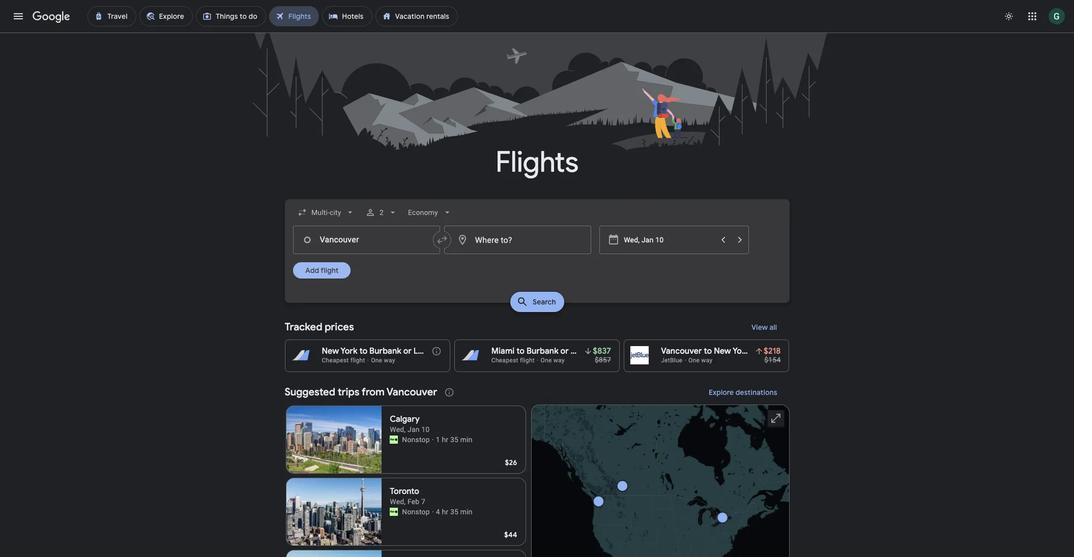 Task type: describe. For each thing, give the bounding box(es) containing it.
1 or from the left
[[403, 347, 412, 357]]

35 for calgary
[[450, 436, 459, 444]]

4
[[436, 508, 440, 517]]

2 los from the left
[[571, 347, 584, 357]]

view all
[[752, 323, 777, 332]]

$837
[[593, 347, 611, 357]]

add flight button
[[293, 263, 351, 279]]

explore
[[709, 388, 734, 397]]

suggested trips from vancouver region
[[285, 381, 790, 558]]

vancouver to new york
[[661, 347, 750, 357]]

one for vancouver to new york
[[689, 357, 700, 364]]

miami to burbank or los angeles
[[492, 347, 617, 357]]

new york to burbank or los angeles
[[322, 347, 459, 357]]

cheapest flight for to
[[492, 357, 535, 364]]

154 US dollars text field
[[765, 356, 781, 364]]

1 los from the left
[[414, 347, 427, 357]]

Where to? text field
[[444, 226, 591, 254]]

2
[[380, 209, 384, 217]]

44 US dollars text field
[[504, 531, 517, 540]]

feb
[[408, 498, 420, 506]]

vancouver inside the suggested trips from vancouver region
[[387, 386, 437, 399]]

$154
[[765, 356, 781, 364]]

2 or from the left
[[561, 347, 569, 357]]

837 US dollars text field
[[593, 347, 611, 357]]

min for toronto
[[460, 508, 473, 517]]

1 to from the left
[[359, 347, 368, 357]]

10
[[422, 426, 430, 434]]

1 way from the left
[[384, 357, 395, 364]]

one way for vancouver to new york
[[689, 357, 713, 364]]

add flight
[[305, 266, 338, 275]]

 image for toronto
[[432, 507, 434, 518]]

one for miami to burbank or los angeles
[[541, 357, 552, 364]]

tracked prices
[[285, 321, 354, 334]]

destinations
[[736, 388, 777, 397]]

calgary wed, jan 10
[[390, 415, 430, 434]]

toronto
[[390, 487, 419, 497]]

7
[[421, 498, 426, 506]]

suggested
[[285, 386, 335, 399]]

more info image
[[431, 347, 442, 357]]

flight inside button
[[321, 266, 338, 275]]

nonstop for calgary
[[402, 436, 430, 444]]

hr for calgary
[[442, 436, 448, 444]]

all
[[770, 323, 777, 332]]

1
[[436, 436, 440, 444]]

main menu image
[[12, 10, 24, 22]]

wed, for calgary
[[390, 426, 406, 434]]

cheapest for miami
[[492, 357, 518, 364]]

suggested trips from vancouver
[[285, 386, 437, 399]]

1 one from the left
[[371, 357, 382, 364]]

calgary
[[390, 415, 420, 425]]

tracked prices region
[[285, 316, 790, 373]]

jetblue
[[661, 357, 683, 364]]

prices
[[325, 321, 354, 334]]



Task type: locate. For each thing, give the bounding box(es) containing it.
york down the prices
[[341, 347, 358, 357]]

$218
[[764, 347, 781, 357]]

Departure text field
[[624, 226, 714, 254]]

2 cheapest flight from the left
[[492, 357, 535, 364]]

Flight search field
[[277, 199, 798, 316]]

1 vertical spatial min
[[460, 508, 473, 517]]

flight up "suggested trips from vancouver" in the left bottom of the page
[[350, 357, 365, 364]]

35 right the 1
[[450, 436, 459, 444]]

1 35 from the top
[[450, 436, 459, 444]]

2 to from the left
[[517, 347, 525, 357]]

to up "suggested trips from vancouver" in the left bottom of the page
[[359, 347, 368, 357]]

one way down miami to burbank or los angeles
[[541, 357, 565, 364]]

one down miami to burbank or los angeles
[[541, 357, 552, 364]]

2 york from the left
[[733, 347, 750, 357]]

york left $218
[[733, 347, 750, 357]]

hr for toronto
[[442, 508, 448, 517]]

0 vertical spatial min
[[460, 436, 473, 444]]

jan
[[408, 426, 420, 434]]

0 horizontal spatial one way
[[371, 357, 395, 364]]

wed,
[[390, 426, 406, 434], [390, 498, 406, 506]]

wed, up flair airlines icon
[[390, 498, 406, 506]]

one way
[[371, 357, 395, 364], [541, 357, 565, 364], [689, 357, 713, 364]]

1 vertical spatial nonstop
[[402, 508, 430, 517]]

0 horizontal spatial way
[[384, 357, 395, 364]]

to right miami
[[517, 347, 525, 357]]

2 horizontal spatial one
[[689, 357, 700, 364]]

explore destinations
[[709, 388, 777, 397]]

cheapest flight up trips
[[322, 357, 365, 364]]

nonstop for toronto
[[402, 508, 430, 517]]

los left more info icon
[[414, 347, 427, 357]]

35 right 4 in the left bottom of the page
[[450, 508, 459, 517]]

 image
[[367, 357, 369, 364]]

 image left the 1
[[432, 435, 434, 445]]

toronto wed, feb 7
[[390, 487, 426, 506]]

0 horizontal spatial cheapest
[[322, 357, 349, 364]]

to for miami
[[517, 347, 525, 357]]

or
[[403, 347, 412, 357], [561, 347, 569, 357]]

3 to from the left
[[704, 347, 712, 357]]

More info text field
[[431, 347, 442, 359]]

1 vertical spatial 35
[[450, 508, 459, 517]]

1 hr from the top
[[442, 436, 448, 444]]

3 one from the left
[[689, 357, 700, 364]]

1 angeles from the left
[[429, 347, 459, 357]]

cheapest flight
[[322, 357, 365, 364], [492, 357, 535, 364]]

1 horizontal spatial new
[[714, 347, 731, 357]]

one
[[371, 357, 382, 364], [541, 357, 552, 364], [689, 357, 700, 364]]

way for miami to burbank or los angeles
[[554, 357, 565, 364]]

2 horizontal spatial one way
[[689, 357, 713, 364]]

flight right add
[[321, 266, 338, 275]]

0 horizontal spatial new
[[322, 347, 339, 357]]

1 nonstop from the top
[[402, 436, 430, 444]]

trips
[[338, 386, 360, 399]]

one way down new york to burbank or los angeles
[[371, 357, 395, 364]]

explore destinations button
[[697, 381, 790, 405]]

2 min from the top
[[460, 508, 473, 517]]

cheapest flight down miami
[[492, 357, 535, 364]]

35 for toronto
[[450, 508, 459, 517]]

flights
[[496, 145, 579, 181]]

wed, inside the toronto wed, feb 7
[[390, 498, 406, 506]]

2 horizontal spatial way
[[701, 357, 713, 364]]

0 horizontal spatial one
[[371, 357, 382, 364]]

0 vertical spatial hr
[[442, 436, 448, 444]]

3 one way from the left
[[689, 357, 713, 364]]

1 horizontal spatial way
[[554, 357, 565, 364]]

miami
[[492, 347, 515, 357]]

1 horizontal spatial one way
[[541, 357, 565, 364]]

218 US dollars text field
[[764, 347, 781, 357]]

flight
[[321, 266, 338, 275], [350, 357, 365, 364], [520, 357, 535, 364]]

add
[[305, 266, 319, 275]]

way down miami to burbank or los angeles
[[554, 357, 565, 364]]

2 one way from the left
[[541, 357, 565, 364]]

one way for miami to burbank or los angeles
[[541, 357, 565, 364]]

flair airlines image
[[390, 436, 398, 444]]

to up explore
[[704, 347, 712, 357]]

burbank up the from
[[369, 347, 402, 357]]

0 horizontal spatial york
[[341, 347, 358, 357]]

hr
[[442, 436, 448, 444], [442, 508, 448, 517]]

way down new york to burbank or los angeles
[[384, 357, 395, 364]]

1 wed, from the top
[[390, 426, 406, 434]]

$857
[[595, 356, 611, 364]]

min for calgary
[[460, 436, 473, 444]]

1 hr 35 min
[[436, 436, 473, 444]]

2 35 from the top
[[450, 508, 459, 517]]

2 nonstop from the top
[[402, 508, 430, 517]]

1 min from the top
[[460, 436, 473, 444]]

none text field inside flight search field
[[293, 226, 440, 254]]

angeles
[[429, 347, 459, 357], [586, 347, 617, 357]]

1 horizontal spatial cheapest flight
[[492, 357, 535, 364]]

0 horizontal spatial angeles
[[429, 347, 459, 357]]

nonstop
[[402, 436, 430, 444], [402, 508, 430, 517]]

or left $837 text field
[[561, 347, 569, 357]]

wed, up flair airlines image
[[390, 426, 406, 434]]

way
[[384, 357, 395, 364], [554, 357, 565, 364], [701, 357, 713, 364]]

nonstop down jan
[[402, 436, 430, 444]]

los left $837 text field
[[571, 347, 584, 357]]

new
[[322, 347, 339, 357], [714, 347, 731, 357]]

min right the 1
[[460, 436, 473, 444]]

35
[[450, 436, 459, 444], [450, 508, 459, 517]]

857 US dollars text field
[[595, 356, 611, 364]]

or left more info icon
[[403, 347, 412, 357]]

search
[[533, 298, 556, 307]]

1 vertical spatial wed,
[[390, 498, 406, 506]]

0 horizontal spatial cheapest flight
[[322, 357, 365, 364]]

0 horizontal spatial vancouver
[[387, 386, 437, 399]]

2 angeles from the left
[[586, 347, 617, 357]]

way for vancouver to new york
[[701, 357, 713, 364]]

None text field
[[293, 226, 440, 254]]

2 button
[[361, 201, 402, 225]]

from
[[362, 386, 385, 399]]

0 vertical spatial 35
[[450, 436, 459, 444]]

1 horizontal spatial cheapest
[[492, 357, 518, 364]]

1 horizontal spatial one
[[541, 357, 552, 364]]

2 one from the left
[[541, 357, 552, 364]]

1 horizontal spatial burbank
[[527, 347, 559, 357]]

1 york from the left
[[341, 347, 358, 357]]

1 vertical spatial vancouver
[[387, 386, 437, 399]]

way down "vancouver to new york"
[[701, 357, 713, 364]]

new down the prices
[[322, 347, 339, 357]]

2 way from the left
[[554, 357, 565, 364]]

1 horizontal spatial to
[[517, 347, 525, 357]]

1 horizontal spatial los
[[571, 347, 584, 357]]

0 horizontal spatial to
[[359, 347, 368, 357]]

1 horizontal spatial vancouver
[[661, 347, 702, 357]]

1 vertical spatial hr
[[442, 508, 448, 517]]

view
[[752, 323, 768, 332]]

1 horizontal spatial york
[[733, 347, 750, 357]]

2 hr from the top
[[442, 508, 448, 517]]

hr right 4 in the left bottom of the page
[[442, 508, 448, 517]]

vancouver
[[661, 347, 702, 357], [387, 386, 437, 399]]

cheapest flight for york
[[322, 357, 365, 364]]

1 vertical spatial  image
[[432, 507, 434, 518]]

2  image from the top
[[432, 507, 434, 518]]

3 way from the left
[[701, 357, 713, 364]]

2 wed, from the top
[[390, 498, 406, 506]]

to
[[359, 347, 368, 357], [517, 347, 525, 357], [704, 347, 712, 357]]

new up explore
[[714, 347, 731, 357]]

vancouver up calgary
[[387, 386, 437, 399]]

2 burbank from the left
[[527, 347, 559, 357]]

vancouver inside tracked prices region
[[661, 347, 702, 357]]

0 horizontal spatial burbank
[[369, 347, 402, 357]]

to for vancouver
[[704, 347, 712, 357]]

one way down "vancouver to new york"
[[689, 357, 713, 364]]

flair airlines image
[[390, 508, 398, 517]]

1 one way from the left
[[371, 357, 395, 364]]

burbank right miami
[[527, 347, 559, 357]]

2 horizontal spatial flight
[[520, 357, 535, 364]]

flight for new
[[350, 357, 365, 364]]

search button
[[510, 292, 564, 312]]

None field
[[293, 204, 359, 222], [404, 204, 456, 222], [293, 204, 359, 222], [404, 204, 456, 222]]

vancouver up jetblue
[[661, 347, 702, 357]]

los
[[414, 347, 427, 357], [571, 347, 584, 357]]

1  image from the top
[[432, 435, 434, 445]]

0 horizontal spatial los
[[414, 347, 427, 357]]

1 horizontal spatial flight
[[350, 357, 365, 364]]

one down "vancouver to new york"
[[689, 357, 700, 364]]

26 US dollars text field
[[505, 459, 517, 468]]

cheapest down the prices
[[322, 357, 349, 364]]

1 cheapest from the left
[[322, 357, 349, 364]]

change appearance image
[[997, 4, 1021, 28]]

flight down miami to burbank or los angeles
[[520, 357, 535, 364]]

tracked
[[285, 321, 322, 334]]

1 new from the left
[[322, 347, 339, 357]]

min
[[460, 436, 473, 444], [460, 508, 473, 517]]

cheapest down miami
[[492, 357, 518, 364]]

2 cheapest from the left
[[492, 357, 518, 364]]

1 burbank from the left
[[369, 347, 402, 357]]

wed, inside calgary wed, jan 10
[[390, 426, 406, 434]]

$44
[[504, 531, 517, 540]]

min right 4 in the left bottom of the page
[[460, 508, 473, 517]]

2 new from the left
[[714, 347, 731, 357]]

1 cheapest flight from the left
[[322, 357, 365, 364]]

$26
[[505, 459, 517, 468]]

2 horizontal spatial to
[[704, 347, 712, 357]]

1 horizontal spatial or
[[561, 347, 569, 357]]

one down new york to burbank or los angeles
[[371, 357, 382, 364]]

 image inside tracked prices region
[[367, 357, 369, 364]]

1 horizontal spatial angeles
[[586, 347, 617, 357]]

hr right the 1
[[442, 436, 448, 444]]

0 vertical spatial vancouver
[[661, 347, 702, 357]]

burbank
[[369, 347, 402, 357], [527, 347, 559, 357]]

york
[[341, 347, 358, 357], [733, 347, 750, 357]]

flight for miami
[[520, 357, 535, 364]]

 image left 4 in the left bottom of the page
[[432, 507, 434, 518]]

0 vertical spatial wed,
[[390, 426, 406, 434]]

nonstop down feb
[[402, 508, 430, 517]]

0 vertical spatial  image
[[432, 435, 434, 445]]

4 hr 35 min
[[436, 508, 473, 517]]

0 vertical spatial nonstop
[[402, 436, 430, 444]]

 image for calgary
[[432, 435, 434, 445]]

0 horizontal spatial flight
[[321, 266, 338, 275]]

wed, for toronto
[[390, 498, 406, 506]]

cheapest
[[322, 357, 349, 364], [492, 357, 518, 364]]

0 horizontal spatial or
[[403, 347, 412, 357]]

 image
[[432, 435, 434, 445], [432, 507, 434, 518]]

cheapest for new
[[322, 357, 349, 364]]



Task type: vqa. For each thing, say whether or not it's contained in the screenshot.
26 button
no



